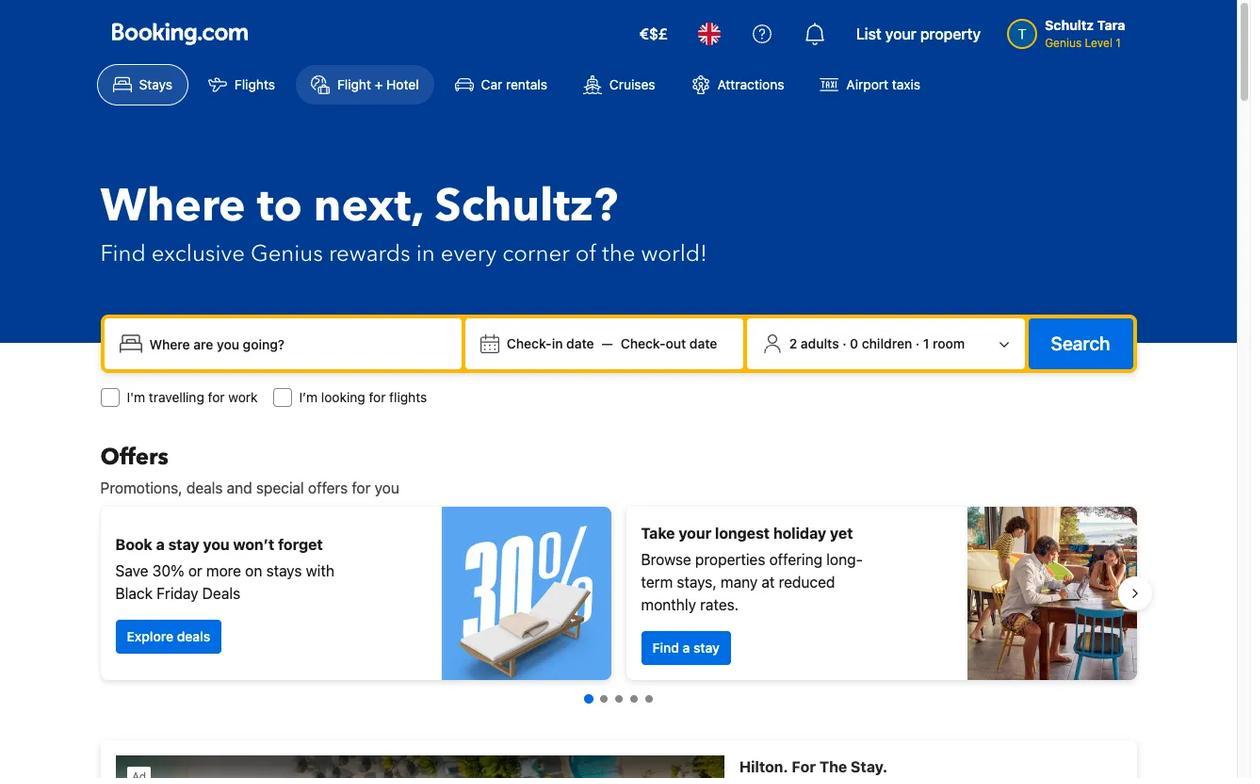 Task type: locate. For each thing, give the bounding box(es) containing it.
i'm travelling for work
[[127, 389, 258, 405]]

in left —
[[552, 335, 563, 351]]

1 vertical spatial 1
[[923, 335, 929, 351]]

date right out
[[690, 335, 717, 351]]

check- right —
[[621, 335, 666, 351]]

for
[[208, 389, 225, 405], [369, 389, 386, 405], [352, 480, 371, 496]]

cruises
[[609, 76, 655, 92]]

1 horizontal spatial a
[[683, 640, 690, 656]]

genius down to
[[251, 238, 323, 269]]

a inside book a stay you won't forget save 30% or more on stays with black friday deals
[[156, 536, 165, 553]]

you right offers
[[375, 480, 399, 496]]

deals right the explore in the bottom of the page
[[177, 628, 210, 644]]

more
[[206, 562, 241, 579]]

you up more
[[203, 536, 230, 553]]

1 vertical spatial you
[[203, 536, 230, 553]]

0 horizontal spatial date
[[566, 335, 594, 351]]

1 horizontal spatial your
[[885, 25, 916, 42]]

0 horizontal spatial a
[[156, 536, 165, 553]]

0 vertical spatial find
[[100, 238, 146, 269]]

1 vertical spatial a
[[683, 640, 690, 656]]

deals
[[202, 585, 240, 602]]

2 check- from the left
[[621, 335, 666, 351]]

yet
[[830, 525, 853, 542]]

check-
[[507, 335, 552, 351], [621, 335, 666, 351]]

won't
[[233, 536, 274, 553]]

deals inside offers promotions, deals and special offers for you
[[186, 480, 223, 496]]

car
[[481, 76, 502, 92]]

stay up or
[[168, 536, 199, 553]]

0 horizontal spatial genius
[[251, 238, 323, 269]]

stays,
[[677, 574, 717, 591]]

1 vertical spatial find
[[652, 640, 679, 656]]

rewards
[[329, 238, 410, 269]]

or
[[188, 562, 202, 579]]

work
[[228, 389, 258, 405]]

1 horizontal spatial in
[[552, 335, 563, 351]]

of
[[575, 238, 596, 269]]

deals
[[186, 480, 223, 496], [177, 628, 210, 644]]

2
[[789, 335, 797, 351]]

0 vertical spatial deals
[[186, 480, 223, 496]]

in left every
[[416, 238, 435, 269]]

you
[[375, 480, 399, 496], [203, 536, 230, 553]]

list
[[856, 25, 882, 42]]

your right the take
[[679, 525, 711, 542]]

offers promotions, deals and special offers for you
[[100, 442, 399, 496]]

i'm
[[127, 389, 145, 405]]

stays
[[139, 76, 172, 92]]

at
[[762, 574, 775, 591]]

0 horizontal spatial you
[[203, 536, 230, 553]]

level
[[1085, 36, 1113, 50]]

where to next, schultz? find exclusive genius rewards in every corner of the world!
[[100, 175, 707, 269]]

genius inside where to next, schultz? find exclusive genius rewards in every corner of the world!
[[251, 238, 323, 269]]

1 horizontal spatial 1
[[1116, 36, 1121, 50]]

flights link
[[192, 64, 291, 106]]

tara
[[1097, 17, 1125, 33]]

0 horizontal spatial your
[[679, 525, 711, 542]]

1 vertical spatial stay
[[693, 640, 720, 656]]

for left flights
[[369, 389, 386, 405]]

longest
[[715, 525, 770, 542]]

0 vertical spatial you
[[375, 480, 399, 496]]

0 vertical spatial in
[[416, 238, 435, 269]]

offers
[[100, 442, 168, 473]]

flight + hotel link
[[295, 64, 435, 106]]

·
[[842, 335, 847, 351], [916, 335, 920, 351]]

book a stay you won't forget save 30% or more on stays with black friday deals
[[115, 536, 334, 602]]

0 vertical spatial stay
[[168, 536, 199, 553]]

0 vertical spatial genius
[[1045, 36, 1082, 50]]

find a stay link
[[641, 631, 731, 665]]

0 horizontal spatial find
[[100, 238, 146, 269]]

room
[[933, 335, 965, 351]]

with
[[306, 562, 334, 579]]

1 vertical spatial genius
[[251, 238, 323, 269]]

date left —
[[566, 335, 594, 351]]

1 horizontal spatial find
[[652, 640, 679, 656]]

a for book
[[156, 536, 165, 553]]

1 horizontal spatial you
[[375, 480, 399, 496]]

explore deals
[[127, 628, 210, 644]]

stay down rates.
[[693, 640, 720, 656]]

search
[[1051, 333, 1110, 354]]

travelling
[[149, 389, 204, 405]]

flights
[[389, 389, 427, 405]]

1 horizontal spatial stay
[[693, 640, 720, 656]]

offers main content
[[85, 442, 1152, 778]]

a right "book"
[[156, 536, 165, 553]]

€$£
[[639, 25, 668, 42]]

region
[[85, 499, 1152, 688]]

1 left the room
[[923, 335, 929, 351]]

find down where
[[100, 238, 146, 269]]

for inside offers promotions, deals and special offers for you
[[352, 480, 371, 496]]

car rentals
[[481, 76, 547, 92]]

for for work
[[208, 389, 225, 405]]

attractions link
[[675, 64, 800, 106]]

0 vertical spatial your
[[885, 25, 916, 42]]

0 horizontal spatial in
[[416, 238, 435, 269]]

rentals
[[506, 76, 547, 92]]

schultz
[[1045, 17, 1094, 33]]

list your property link
[[845, 11, 992, 57]]

progress bar
[[584, 694, 652, 704]]

reduced
[[779, 574, 835, 591]]

offering
[[769, 551, 822, 568]]

flights
[[235, 76, 275, 92]]

flight
[[337, 76, 371, 92]]

a for find
[[683, 640, 690, 656]]

1 vertical spatial your
[[679, 525, 711, 542]]

stay for find
[[693, 640, 720, 656]]

genius down schultz on the right top
[[1045, 36, 1082, 50]]

· left 0
[[842, 335, 847, 351]]

term
[[641, 574, 673, 591]]

0 vertical spatial a
[[156, 536, 165, 553]]

1 horizontal spatial check-
[[621, 335, 666, 351]]

stay
[[168, 536, 199, 553], [693, 640, 720, 656]]

0 vertical spatial 1
[[1116, 36, 1121, 50]]

your right the list
[[885, 25, 916, 42]]

stay inside book a stay you won't forget save 30% or more on stays with black friday deals
[[168, 536, 199, 553]]

0 horizontal spatial ·
[[842, 335, 847, 351]]

1 horizontal spatial ·
[[916, 335, 920, 351]]

genius
[[1045, 36, 1082, 50], [251, 238, 323, 269]]

0 horizontal spatial 1
[[923, 335, 929, 351]]

browse
[[641, 551, 691, 568]]

cruises link
[[567, 64, 671, 106]]

check- left —
[[507, 335, 552, 351]]

for left work at the left of the page
[[208, 389, 225, 405]]

· right children
[[916, 335, 920, 351]]

genius inside schultz tara genius level 1
[[1045, 36, 1082, 50]]

0 horizontal spatial check-
[[507, 335, 552, 351]]

a down monthly
[[683, 640, 690, 656]]

corner
[[502, 238, 570, 269]]

1
[[1116, 36, 1121, 50], [923, 335, 929, 351]]

1 vertical spatial deals
[[177, 628, 210, 644]]

i'm
[[299, 389, 318, 405]]

1 down tara
[[1116, 36, 1121, 50]]

for for flights
[[369, 389, 386, 405]]

1 horizontal spatial genius
[[1045, 36, 1082, 50]]

deals left 'and'
[[186, 480, 223, 496]]

check-in date button
[[499, 327, 602, 361]]

find down monthly
[[652, 640, 679, 656]]

for right offers
[[352, 480, 371, 496]]

1 horizontal spatial date
[[690, 335, 717, 351]]

0 horizontal spatial stay
[[168, 536, 199, 553]]

your inside the take your longest holiday yet browse properties offering long- term stays, many at reduced monthly rates.
[[679, 525, 711, 542]]

explore
[[127, 628, 173, 644]]



Task type: describe. For each thing, give the bounding box(es) containing it.
next,
[[314, 175, 423, 237]]

out
[[666, 335, 686, 351]]

exclusive
[[151, 238, 245, 269]]

children
[[862, 335, 912, 351]]

i'm looking for flights
[[299, 389, 427, 405]]

rates.
[[700, 596, 739, 613]]

world!
[[641, 238, 707, 269]]

check-out date button
[[613, 327, 725, 361]]

holiday
[[773, 525, 826, 542]]

on
[[245, 562, 262, 579]]

1 check- from the left
[[507, 335, 552, 351]]

friday
[[157, 585, 198, 602]]

find inside where to next, schultz? find exclusive genius rewards in every corner of the world!
[[100, 238, 146, 269]]

schultz tara genius level 1
[[1045, 17, 1125, 50]]

every
[[441, 238, 497, 269]]

1 inside schultz tara genius level 1
[[1116, 36, 1121, 50]]

2 adults · 0 children · 1 room
[[789, 335, 965, 351]]

+
[[375, 76, 383, 92]]

looking
[[321, 389, 365, 405]]

your for property
[[885, 25, 916, 42]]

where
[[100, 175, 246, 237]]

your for longest
[[679, 525, 711, 542]]

progress bar inside offers main content
[[584, 694, 652, 704]]

1 · from the left
[[842, 335, 847, 351]]

search for black friday deals on stays image
[[441, 507, 611, 680]]

—
[[602, 335, 613, 351]]

1 vertical spatial in
[[552, 335, 563, 351]]

you inside book a stay you won't forget save 30% or more on stays with black friday deals
[[203, 536, 230, 553]]

region containing take your longest holiday yet
[[85, 499, 1152, 688]]

stay for book
[[168, 536, 199, 553]]

special
[[256, 480, 304, 496]]

1 date from the left
[[566, 335, 594, 351]]

take
[[641, 525, 675, 542]]

you inside offers promotions, deals and special offers for you
[[375, 480, 399, 496]]

take your longest holiday yet browse properties offering long- term stays, many at reduced monthly rates.
[[641, 525, 863, 613]]

2 date from the left
[[690, 335, 717, 351]]

find inside find a stay link
[[652, 640, 679, 656]]

to
[[257, 175, 302, 237]]

long-
[[826, 551, 863, 568]]

save
[[115, 562, 148, 579]]

€$£ button
[[628, 11, 679, 57]]

0
[[850, 335, 858, 351]]

search button
[[1028, 318, 1133, 369]]

take your longest holiday yet image
[[967, 507, 1137, 680]]

2 · from the left
[[916, 335, 920, 351]]

your account menu schultz tara genius level 1 element
[[1007, 8, 1133, 52]]

airport
[[846, 76, 889, 92]]

properties
[[695, 551, 765, 568]]

Where are you going? field
[[142, 327, 454, 361]]

find a stay
[[652, 640, 720, 656]]

black
[[115, 585, 153, 602]]

hotel
[[386, 76, 419, 92]]

check-in date — check-out date
[[507, 335, 717, 351]]

in inside where to next, schultz? find exclusive genius rewards in every corner of the world!
[[416, 238, 435, 269]]

flight + hotel
[[337, 76, 419, 92]]

and
[[227, 480, 252, 496]]

1 inside 2 adults · 0 children · 1 room button
[[923, 335, 929, 351]]

monthly
[[641, 596, 696, 613]]

list your property
[[856, 25, 981, 42]]

booking.com image
[[112, 23, 247, 45]]

attractions
[[717, 76, 784, 92]]

many
[[721, 574, 758, 591]]

stays
[[266, 562, 302, 579]]

schultz?
[[435, 175, 618, 237]]

explore deals link
[[115, 620, 222, 654]]

30%
[[152, 562, 184, 579]]

offers
[[308, 480, 348, 496]]

book
[[115, 536, 152, 553]]

promotions,
[[100, 480, 182, 496]]

adults
[[801, 335, 839, 351]]

forget
[[278, 536, 323, 553]]

car rentals link
[[439, 64, 563, 106]]

property
[[920, 25, 981, 42]]

the
[[602, 238, 635, 269]]

airport taxis link
[[804, 64, 937, 106]]

stays link
[[97, 64, 188, 106]]

deals inside "link"
[[177, 628, 210, 644]]

airport taxis
[[846, 76, 921, 92]]

2 adults · 0 children · 1 room button
[[754, 326, 1017, 362]]

taxis
[[892, 76, 921, 92]]



Task type: vqa. For each thing, say whether or not it's contained in the screenshot.
—
yes



